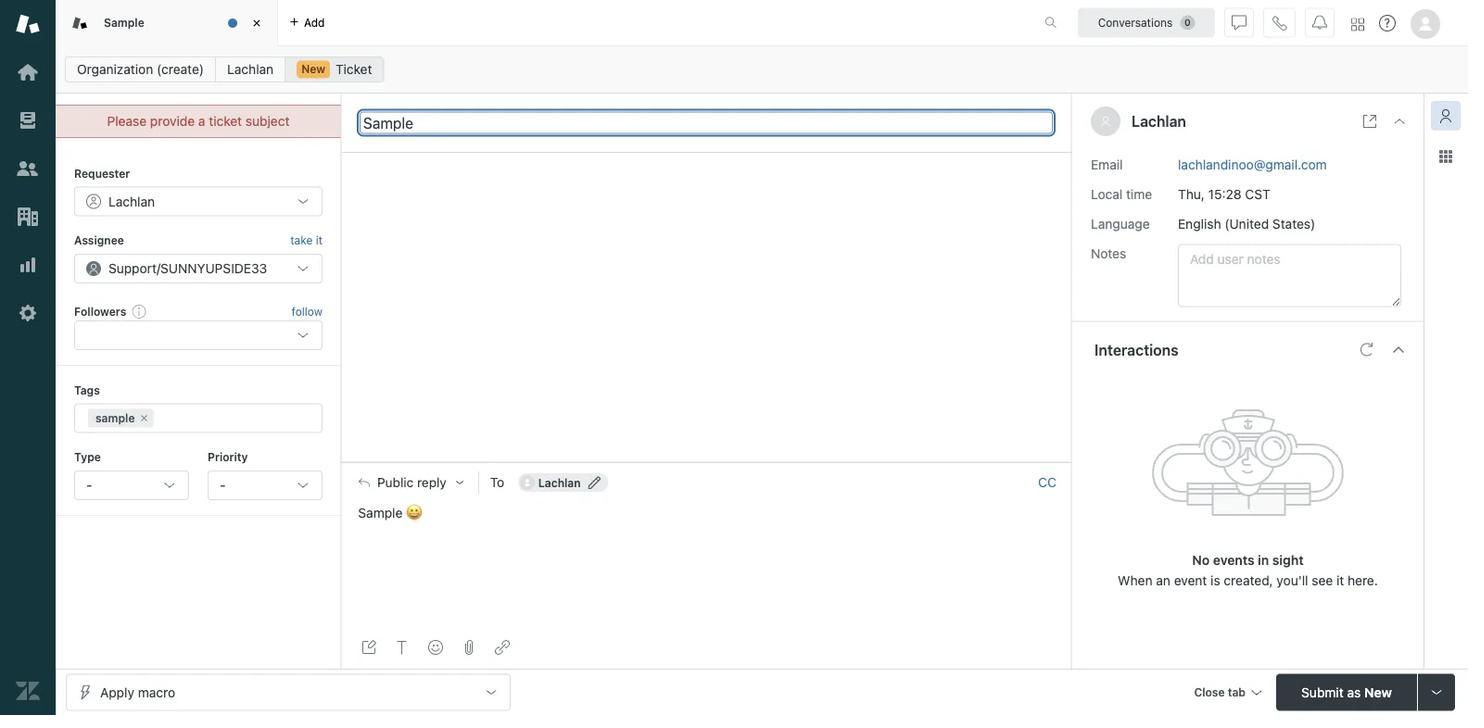 Task type: describe. For each thing, give the bounding box(es) containing it.
english
[[1179, 216, 1222, 231]]

get help image
[[1380, 15, 1396, 32]]

created,
[[1224, 573, 1274, 588]]

close image
[[248, 14, 266, 32]]

time
[[1127, 186, 1153, 202]]

(united
[[1225, 216, 1270, 231]]

get started image
[[16, 60, 40, 84]]

conversations button
[[1078, 8, 1216, 38]]

main element
[[0, 0, 56, 716]]

provide
[[150, 114, 195, 129]]

apply
[[100, 685, 134, 701]]

event
[[1175, 573, 1208, 588]]

lachlan inside requester element
[[108, 194, 155, 209]]

minimize composer image
[[699, 455, 714, 470]]

- button for type
[[74, 471, 189, 501]]

lachlan link
[[215, 57, 286, 83]]

- button for priority
[[208, 471, 323, 501]]

organization (create) button
[[65, 57, 216, 83]]

states)
[[1273, 216, 1316, 231]]

add
[[304, 16, 325, 29]]

remove image
[[139, 413, 150, 424]]

add link (cmd k) image
[[495, 641, 510, 656]]

displays possible ticket submission types image
[[1430, 686, 1445, 701]]

english (united states)
[[1179, 216, 1316, 231]]

sample for sample
[[104, 16, 144, 29]]

see
[[1312, 573, 1334, 588]]

public reply button
[[342, 464, 478, 503]]

15:28
[[1209, 186, 1242, 202]]

requester element
[[74, 187, 323, 216]]

customer context image
[[1439, 108, 1454, 123]]

close tab button
[[1186, 675, 1269, 714]]

priority
[[208, 451, 248, 464]]

close tab
[[1195, 687, 1246, 700]]

apply macro
[[100, 685, 175, 701]]

followers
[[74, 305, 126, 318]]

button displays agent's chat status as invisible. image
[[1232, 15, 1247, 30]]

as
[[1348, 685, 1361, 701]]

1 vertical spatial new
[[1365, 685, 1393, 701]]

sample for sample 😀️
[[358, 506, 403, 521]]

in
[[1258, 553, 1270, 568]]

draft mode image
[[362, 641, 376, 656]]

lachlandinoo@gmail.com
[[1179, 157, 1328, 172]]

Public reply composer text field
[[350, 503, 1064, 542]]

lachlan right lachlandinoo@gmail.com icon
[[539, 477, 581, 490]]

public
[[377, 475, 414, 491]]

no
[[1193, 553, 1210, 568]]

info on adding followers image
[[132, 304, 147, 319]]

take it button
[[290, 231, 323, 250]]

customers image
[[16, 157, 40, 181]]

insert emojis image
[[428, 641, 443, 656]]

local
[[1091, 186, 1123, 202]]

you'll
[[1277, 573, 1309, 588]]

type
[[74, 451, 101, 464]]

local time
[[1091, 186, 1153, 202]]

ticket
[[336, 62, 372, 77]]

submit as new
[[1302, 685, 1393, 701]]

organization
[[77, 62, 153, 77]]

requester
[[74, 167, 130, 180]]

notifications image
[[1313, 15, 1328, 30]]

please provide a ticket subject
[[107, 114, 290, 129]]

secondary element
[[56, 51, 1469, 88]]

close image
[[1393, 114, 1408, 129]]

tabs tab list
[[56, 0, 1026, 46]]

zendesk products image
[[1352, 18, 1365, 31]]

when
[[1118, 573, 1153, 588]]

- for priority
[[220, 478, 226, 493]]

conversations
[[1098, 16, 1173, 29]]

cst
[[1246, 186, 1271, 202]]

sample 😀️
[[358, 506, 419, 521]]

add attachment image
[[462, 641, 477, 656]]



Task type: vqa. For each thing, say whether or not it's contained in the screenshot.
Staff member
no



Task type: locate. For each thing, give the bounding box(es) containing it.
assignee element
[[74, 254, 323, 284]]

cc
[[1039, 475, 1057, 491]]

it inside button
[[316, 234, 323, 247]]

close
[[1195, 687, 1225, 700]]

please
[[107, 114, 147, 129]]

an
[[1157, 573, 1171, 588]]

reporting image
[[16, 253, 40, 277]]

1 - button from the left
[[74, 471, 189, 501]]

tags
[[74, 384, 100, 397]]

a
[[198, 114, 205, 129]]

subject
[[246, 114, 290, 129]]

sample inside tab
[[104, 16, 144, 29]]

😀️
[[406, 506, 419, 521]]

edit user image
[[588, 477, 601, 490]]

take
[[290, 234, 313, 247]]

support
[[108, 261, 157, 276]]

sample inside text box
[[358, 506, 403, 521]]

admin image
[[16, 301, 40, 325]]

zendesk support image
[[16, 12, 40, 36]]

Add user notes text field
[[1179, 244, 1402, 307]]

sample left 😀️
[[358, 506, 403, 521]]

- button down priority
[[208, 471, 323, 501]]

assignee
[[74, 234, 124, 247]]

new left ticket
[[302, 63, 326, 76]]

email
[[1091, 157, 1123, 172]]

it inside no events in sight when an event is created, you'll see it here.
[[1337, 573, 1345, 588]]

zendesk image
[[16, 680, 40, 704]]

sample
[[104, 16, 144, 29], [358, 506, 403, 521]]

lachlan down requester
[[108, 194, 155, 209]]

0 vertical spatial new
[[302, 63, 326, 76]]

lachlandinoo@gmail.com image
[[520, 476, 535, 491]]

-
[[86, 478, 92, 493], [220, 478, 226, 493]]

0 vertical spatial it
[[316, 234, 323, 247]]

1 vertical spatial sample
[[358, 506, 403, 521]]

new right as at the right of the page
[[1365, 685, 1393, 701]]

2 - button from the left
[[208, 471, 323, 501]]

apps image
[[1439, 149, 1454, 164]]

is
[[1211, 573, 1221, 588]]

organization (create)
[[77, 62, 204, 77]]

view more details image
[[1363, 114, 1378, 129]]

lachlan down close image
[[227, 62, 274, 77]]

views image
[[16, 108, 40, 133]]

new
[[302, 63, 326, 76], [1365, 685, 1393, 701]]

tab
[[1228, 687, 1246, 700]]

here.
[[1348, 573, 1379, 588]]

reply
[[417, 475, 447, 491]]

add button
[[278, 0, 336, 45]]

0 horizontal spatial -
[[86, 478, 92, 493]]

language
[[1091, 216, 1150, 231]]

take it
[[290, 234, 323, 247]]

support / sunnyupside33
[[108, 261, 267, 276]]

interactions
[[1095, 341, 1179, 359]]

followers element
[[74, 321, 323, 351]]

lachlan inside the secondary element
[[227, 62, 274, 77]]

cc button
[[1039, 475, 1057, 492]]

format text image
[[395, 641, 410, 656]]

1 horizontal spatial - button
[[208, 471, 323, 501]]

lachlan up time
[[1132, 113, 1187, 130]]

1 horizontal spatial -
[[220, 478, 226, 493]]

notes
[[1091, 246, 1127, 261]]

public reply
[[377, 475, 447, 491]]

- button
[[74, 471, 189, 501], [208, 471, 323, 501]]

0 horizontal spatial sample
[[104, 16, 144, 29]]

new inside the secondary element
[[302, 63, 326, 76]]

follow button
[[292, 303, 323, 320]]

- down priority
[[220, 478, 226, 493]]

(create)
[[157, 62, 204, 77]]

user image
[[1101, 116, 1112, 127], [1102, 117, 1110, 127]]

submit
[[1302, 685, 1344, 701]]

it right 'see'
[[1337, 573, 1345, 588]]

no events in sight when an event is created, you'll see it here.
[[1118, 553, 1379, 588]]

sunnyupside33
[[160, 261, 267, 276]]

- down type
[[86, 478, 92, 493]]

1 vertical spatial it
[[1337, 573, 1345, 588]]

to
[[490, 475, 505, 491]]

organizations image
[[16, 205, 40, 229]]

lachlan
[[227, 62, 274, 77], [1132, 113, 1187, 130], [108, 194, 155, 209], [539, 477, 581, 490]]

it right 'take'
[[316, 234, 323, 247]]

0 vertical spatial sample
[[104, 16, 144, 29]]

2 - from the left
[[220, 478, 226, 493]]

it
[[316, 234, 323, 247], [1337, 573, 1345, 588]]

thu,
[[1179, 186, 1205, 202]]

- button down type
[[74, 471, 189, 501]]

sample tab
[[56, 0, 278, 46]]

0 horizontal spatial - button
[[74, 471, 189, 501]]

sight
[[1273, 553, 1304, 568]]

1 horizontal spatial it
[[1337, 573, 1345, 588]]

events
[[1214, 553, 1255, 568]]

/
[[157, 261, 160, 276]]

Subject field
[[360, 112, 1053, 134]]

sample
[[96, 412, 135, 425]]

1 horizontal spatial new
[[1365, 685, 1393, 701]]

macro
[[138, 685, 175, 701]]

1 - from the left
[[86, 478, 92, 493]]

sample up organization
[[104, 16, 144, 29]]

1 horizontal spatial sample
[[358, 506, 403, 521]]

ticket
[[209, 114, 242, 129]]

0 horizontal spatial it
[[316, 234, 323, 247]]

- for type
[[86, 478, 92, 493]]

follow
[[292, 305, 323, 318]]

thu, 15:28 cst
[[1179, 186, 1271, 202]]

0 horizontal spatial new
[[302, 63, 326, 76]]



